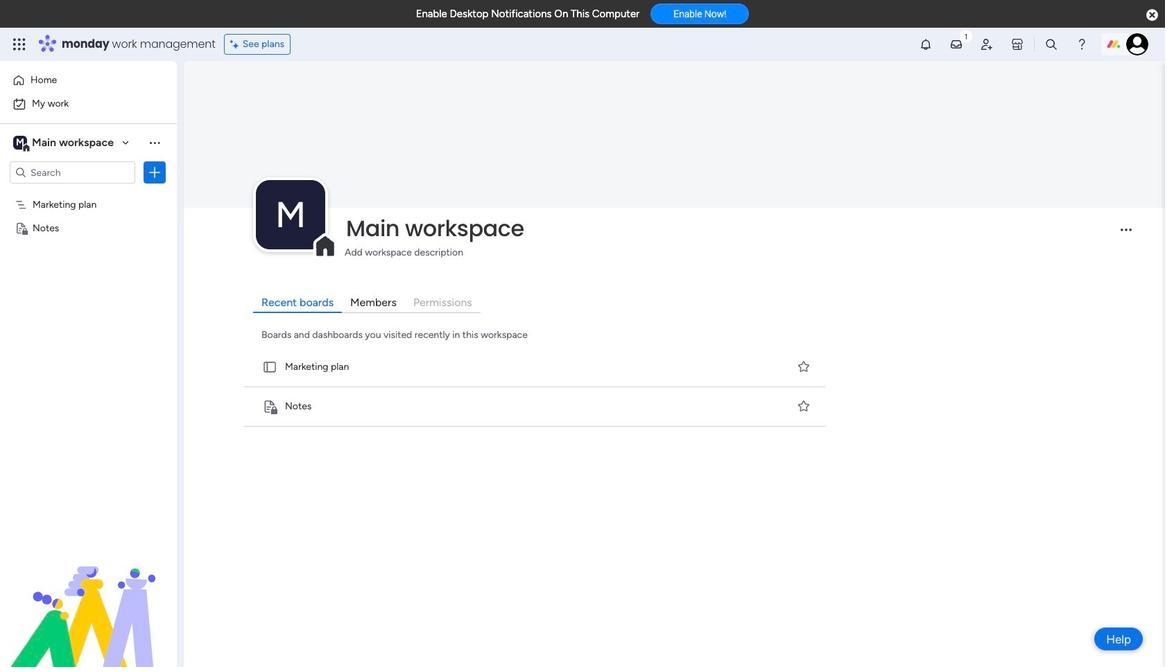 Task type: describe. For each thing, give the bounding box(es) containing it.
v2 ellipsis image
[[1121, 229, 1132, 241]]

invite members image
[[980, 37, 994, 51]]

update feed image
[[950, 37, 963, 51]]

dapulse close image
[[1147, 8, 1158, 22]]

1 vertical spatial workspace image
[[256, 180, 325, 250]]

notifications image
[[919, 37, 933, 51]]

help image
[[1075, 37, 1089, 51]]

lottie animation image
[[0, 528, 177, 668]]

1 vertical spatial option
[[8, 93, 169, 115]]

workspace options image
[[148, 136, 162, 150]]

lottie animation element
[[0, 528, 177, 668]]

select product image
[[12, 37, 26, 51]]

public board image
[[262, 360, 277, 375]]



Task type: locate. For each thing, give the bounding box(es) containing it.
Search in workspace field
[[29, 165, 116, 181]]

0 vertical spatial option
[[8, 69, 169, 92]]

add to favorites image
[[797, 360, 811, 374]]

0 vertical spatial private board image
[[15, 221, 28, 234]]

monday marketplace image
[[1011, 37, 1024, 51]]

options image
[[148, 166, 162, 180]]

1 horizontal spatial workspace image
[[256, 180, 325, 250]]

0 vertical spatial workspace image
[[13, 135, 27, 151]]

1 image
[[960, 28, 972, 44]]

workspace selection element
[[13, 135, 116, 153]]

1 vertical spatial private board image
[[262, 399, 277, 415]]

private board image
[[15, 221, 28, 234], [262, 399, 277, 415]]

None field
[[343, 214, 1109, 243]]

see plans image
[[230, 37, 243, 52]]

1 horizontal spatial private board image
[[262, 399, 277, 415]]

2 vertical spatial option
[[0, 192, 177, 195]]

quick search results list box
[[241, 348, 830, 427]]

workspace image
[[13, 135, 27, 151], [256, 180, 325, 250]]

private board image inside quick search results "list box"
[[262, 399, 277, 415]]

0 horizontal spatial workspace image
[[13, 135, 27, 151]]

kendall parks image
[[1126, 33, 1149, 55]]

0 horizontal spatial private board image
[[15, 221, 28, 234]]

add to favorites image
[[797, 400, 811, 414]]

option
[[8, 69, 169, 92], [8, 93, 169, 115], [0, 192, 177, 195]]

list box
[[0, 190, 177, 427]]

search everything image
[[1045, 37, 1058, 51]]



Task type: vqa. For each thing, say whether or not it's contained in the screenshot.
Monday marketplace image
yes



